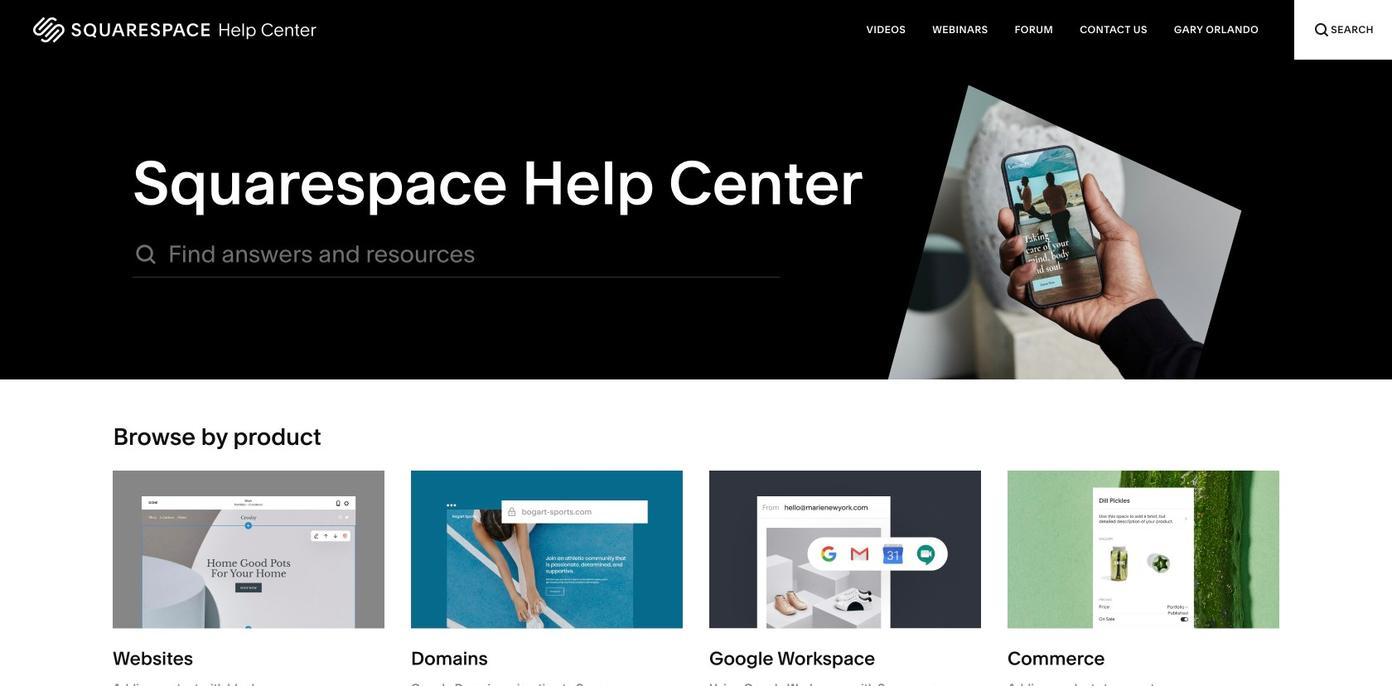 Task type: describe. For each thing, give the bounding box(es) containing it.
a screenshot of google workspace toolbar image
[[709, 471, 981, 629]]

a squarespace website example image
[[113, 471, 385, 629]]

Find answers and resources field
[[168, 240, 780, 268]]



Task type: vqa. For each thing, say whether or not it's contained in the screenshot.
search in account field
no



Task type: locate. For each thing, give the bounding box(es) containing it.
a screenshot of the commerce product in the squarespace platform image
[[1008, 471, 1279, 629]]

a sample domain name for a squarespace website image
[[411, 471, 683, 629]]

main content
[[0, 0, 1392, 686]]



